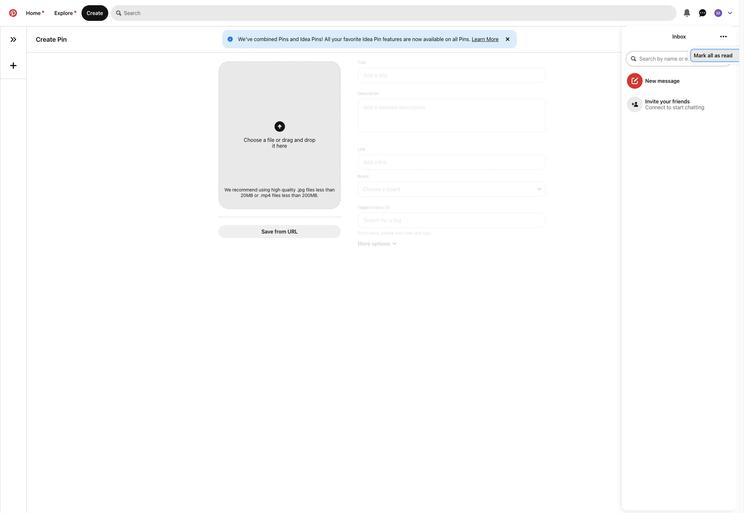 Task type: locate. For each thing, give the bounding box(es) containing it.
pin down explore
[[57, 36, 67, 43]]

title
[[358, 60, 366, 65]]

1 idea from the left
[[300, 36, 310, 42]]

invite
[[645, 98, 659, 104]]

0 horizontal spatial all
[[453, 36, 458, 42]]

see
[[406, 231, 413, 235]]

0 horizontal spatial create
[[36, 36, 56, 43]]

idea
[[300, 36, 310, 42], [363, 36, 373, 42]]

to
[[667, 104, 672, 110]]

create pin main content
[[0, 0, 744, 513]]

create down notifications image
[[36, 36, 56, 43]]

1 horizontal spatial all
[[708, 53, 713, 58]]

1 vertical spatial more
[[358, 241, 370, 247]]

1 vertical spatial create
[[36, 36, 56, 43]]

your right see
[[414, 231, 422, 235]]

start
[[673, 104, 684, 110]]

idea right favorite
[[363, 36, 373, 42]]

2 idea from the left
[[363, 36, 373, 42]]

create right notifications icon
[[87, 10, 103, 16]]

save
[[262, 229, 273, 234]]

2 vertical spatial your
[[414, 231, 422, 235]]

won't
[[395, 231, 405, 235]]

notifications image
[[74, 11, 76, 13]]

pins
[[279, 36, 289, 42]]

1 horizontal spatial create
[[87, 10, 103, 16]]

url
[[288, 229, 298, 234]]

idea right and
[[300, 36, 310, 42]]

1 horizontal spatial pin
[[374, 36, 381, 42]]

all
[[453, 36, 458, 42], [708, 53, 713, 58]]

pin left features
[[374, 36, 381, 42]]

link
[[358, 147, 365, 152]]

your inside invite your friends connect to start chatting
[[660, 98, 671, 104]]

people
[[381, 231, 394, 235]]

inbox
[[673, 34, 686, 39]]

more right learn
[[487, 36, 499, 42]]

options
[[372, 241, 390, 247]]

1 horizontal spatial idea
[[363, 36, 373, 42]]

0 vertical spatial your
[[332, 36, 342, 42]]

1 horizontal spatial more
[[487, 36, 499, 42]]

a
[[382, 186, 385, 192]]

create pin
[[36, 36, 67, 43]]

home link
[[21, 5, 49, 21]]

all inside menu item
[[708, 53, 713, 58]]

tags
[[423, 231, 431, 235]]

1 vertical spatial your
[[660, 98, 671, 104]]

notifications image
[[42, 11, 44, 13]]

more
[[487, 36, 499, 42], [358, 241, 370, 247]]

don't
[[358, 231, 368, 235]]

create for create pin
[[36, 36, 56, 43]]

your right invite
[[660, 98, 671, 104]]

create inside main content
[[36, 36, 56, 43]]

topics
[[373, 205, 384, 210]]

explore link
[[49, 5, 81, 21]]

all
[[325, 36, 330, 42]]

invite your friends image
[[632, 101, 638, 108]]

choose a board image
[[538, 187, 542, 191]]

all right on
[[453, 36, 458, 42]]

create link
[[81, 5, 108, 21]]

all left the as
[[708, 53, 713, 58]]

create
[[87, 10, 103, 16], [36, 36, 56, 43]]

more down 'don't'
[[358, 241, 370, 247]]

0 horizontal spatial idea
[[300, 36, 310, 42]]

Search text field
[[124, 5, 677, 21]]

more options
[[358, 241, 390, 247]]

0 vertical spatial create
[[87, 10, 103, 16]]

2 horizontal spatial your
[[660, 98, 671, 104]]

1 vertical spatial all
[[708, 53, 713, 58]]

choose a board
[[363, 186, 400, 192]]

maria williams image
[[715, 9, 722, 17]]

your
[[332, 36, 342, 42], [660, 98, 671, 104], [414, 231, 422, 235]]

your right all in the left of the page
[[332, 36, 342, 42]]

search icon image
[[116, 10, 121, 16]]

pin
[[57, 36, 67, 43], [374, 36, 381, 42]]

tagged
[[358, 205, 371, 210]]

available
[[423, 36, 444, 42]]



Task type: vqa. For each thing, say whether or not it's contained in the screenshot.
want on the top right
no



Task type: describe. For each thing, give the bounding box(es) containing it.
chatting
[[685, 104, 705, 110]]

new
[[645, 78, 656, 84]]

save from url
[[262, 229, 298, 234]]

learn more link
[[472, 36, 499, 42]]

home
[[26, 10, 41, 16]]

mark
[[694, 53, 707, 58]]

more options arrow icon image
[[393, 242, 397, 246]]

pins!
[[312, 36, 323, 42]]

choose a board button
[[358, 181, 546, 197]]

Link url field
[[358, 154, 546, 170]]

favorite
[[344, 36, 361, 42]]

0 vertical spatial all
[[453, 36, 458, 42]]

mark all as read menu item
[[691, 50, 744, 61]]

we've
[[238, 36, 253, 42]]

compose new message image
[[632, 78, 638, 84]]

combined
[[254, 36, 277, 42]]

description
[[358, 91, 379, 96]]

features
[[383, 36, 402, 42]]

pins.
[[459, 36, 471, 42]]

are
[[404, 36, 411, 42]]

board
[[387, 186, 400, 192]]

as
[[715, 53, 720, 58]]

0 horizontal spatial your
[[332, 36, 342, 42]]

create for create
[[87, 10, 103, 16]]

friends
[[673, 98, 690, 104]]

don't worry, people won't see your tags
[[358, 231, 431, 235]]

and
[[290, 36, 299, 42]]

from
[[275, 229, 286, 234]]

read
[[722, 53, 733, 58]]

info image
[[228, 37, 233, 42]]

invite your friends connect to start chatting
[[645, 98, 705, 110]]

0 horizontal spatial pin
[[57, 36, 67, 43]]

board
[[358, 174, 369, 179]]

we've combined pins and idea pins! all your favorite idea pin features are now available on all pins. learn more
[[238, 36, 499, 42]]

mark all as read
[[694, 53, 733, 58]]

Title text field
[[358, 67, 546, 83]]

Contacts Search Field search field
[[626, 51, 733, 67]]

new message
[[645, 78, 680, 84]]

save from url button
[[219, 225, 341, 238]]

more options button
[[356, 241, 547, 247]]

on
[[445, 36, 451, 42]]

worry,
[[369, 231, 380, 235]]

tagged topics (0)
[[358, 205, 390, 210]]

new message button
[[622, 70, 737, 91]]

0 horizontal spatial more
[[358, 241, 370, 247]]

(0)
[[385, 205, 390, 210]]

1 horizontal spatial your
[[414, 231, 422, 235]]

choose
[[363, 186, 381, 192]]

learn
[[472, 36, 485, 42]]

connect
[[645, 104, 666, 110]]

now
[[412, 36, 422, 42]]

message
[[658, 78, 680, 84]]

explore
[[54, 10, 73, 16]]

Tagged topics (0) text field
[[358, 212, 546, 228]]

0 vertical spatial more
[[487, 36, 499, 42]]



